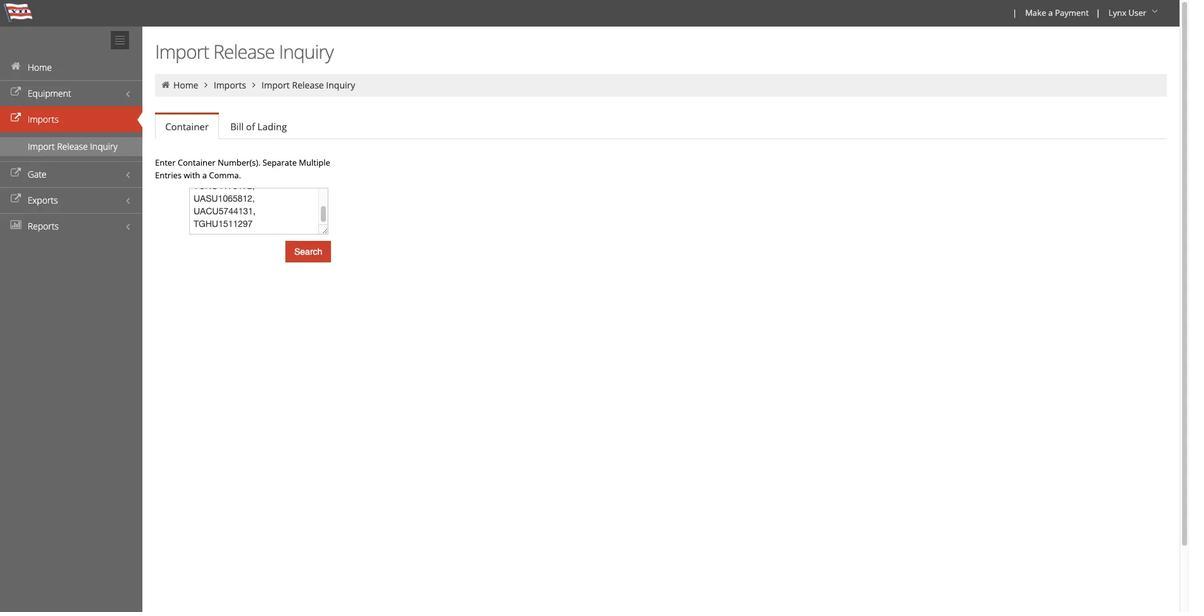 Task type: locate. For each thing, give the bounding box(es) containing it.
0 horizontal spatial home
[[28, 61, 52, 73]]

0 horizontal spatial |
[[1013, 7, 1017, 18]]

1 horizontal spatial release
[[213, 39, 275, 65]]

2 vertical spatial inquiry
[[90, 141, 118, 153]]

a inside make a payment link
[[1049, 7, 1053, 18]]

container up enter
[[165, 120, 209, 133]]

1 | from the left
[[1013, 7, 1017, 18]]

inquiry
[[279, 39, 333, 65], [326, 79, 355, 91], [90, 141, 118, 153]]

1 vertical spatial imports
[[28, 113, 59, 125]]

bill of lading
[[230, 120, 287, 133]]

2 horizontal spatial release
[[292, 79, 324, 91]]

angle right image up container link
[[201, 80, 212, 89]]

container
[[165, 120, 209, 133], [178, 157, 216, 168]]

imports down equipment
[[28, 113, 59, 125]]

import release inquiry for the top the import release inquiry link
[[262, 79, 355, 91]]

comma.
[[209, 170, 241, 181]]

1 external link image from the top
[[9, 114, 22, 123]]

1 horizontal spatial angle right image
[[248, 80, 259, 89]]

a
[[1049, 7, 1053, 18], [202, 170, 207, 181]]

2 vertical spatial release
[[57, 141, 88, 153]]

2 vertical spatial external link image
[[9, 195, 22, 204]]

1 vertical spatial inquiry
[[326, 79, 355, 91]]

1 vertical spatial import release inquiry
[[262, 79, 355, 91]]

home
[[28, 61, 52, 73], [173, 79, 198, 91]]

1 vertical spatial external link image
[[9, 169, 22, 178]]

1 vertical spatial container
[[178, 157, 216, 168]]

home up container link
[[173, 79, 198, 91]]

inquiry for the top the import release inquiry link
[[326, 79, 355, 91]]

imports
[[214, 79, 246, 91], [28, 113, 59, 125]]

0 horizontal spatial angle right image
[[201, 80, 212, 89]]

exports
[[28, 194, 58, 206]]

import release inquiry for leftmost the import release inquiry link
[[28, 141, 118, 153]]

0 horizontal spatial imports link
[[0, 106, 142, 132]]

0 vertical spatial imports link
[[214, 79, 246, 91]]

1 vertical spatial home
[[173, 79, 198, 91]]

1 vertical spatial import release inquiry link
[[0, 137, 142, 156]]

2 vertical spatial import
[[28, 141, 55, 153]]

0 horizontal spatial home link
[[0, 54, 142, 80]]

0 vertical spatial import release inquiry
[[155, 39, 333, 65]]

0 horizontal spatial a
[[202, 170, 207, 181]]

external link image left gate
[[9, 169, 22, 178]]

0 horizontal spatial release
[[57, 141, 88, 153]]

lynx user
[[1109, 7, 1147, 18]]

|
[[1013, 7, 1017, 18], [1096, 7, 1101, 18]]

home image up container link
[[160, 80, 171, 89]]

container link
[[155, 115, 219, 139]]

0 vertical spatial home image
[[9, 62, 22, 71]]

external link image for exports
[[9, 195, 22, 204]]

gate
[[28, 168, 47, 180]]

release
[[213, 39, 275, 65], [292, 79, 324, 91], [57, 141, 88, 153]]

home up equipment
[[28, 61, 52, 73]]

home image
[[9, 62, 22, 71], [160, 80, 171, 89]]

imports link
[[214, 79, 246, 91], [0, 106, 142, 132]]

import release inquiry link up 'gate' link
[[0, 137, 142, 156]]

0 vertical spatial imports
[[214, 79, 246, 91]]

release for the top the import release inquiry link
[[292, 79, 324, 91]]

2 horizontal spatial import
[[262, 79, 290, 91]]

bill of lading link
[[220, 114, 297, 139]]

1 horizontal spatial home link
[[173, 79, 198, 91]]

None text field
[[189, 188, 329, 235]]

1 vertical spatial a
[[202, 170, 207, 181]]

| left 'lynx'
[[1096, 7, 1101, 18]]

0 vertical spatial inquiry
[[279, 39, 333, 65]]

import release inquiry
[[155, 39, 333, 65], [262, 79, 355, 91], [28, 141, 118, 153]]

angle down image
[[1149, 7, 1162, 16]]

imports up bill
[[214, 79, 246, 91]]

0 horizontal spatial import
[[28, 141, 55, 153]]

2 vertical spatial import release inquiry
[[28, 141, 118, 153]]

1 horizontal spatial import release inquiry link
[[262, 79, 355, 91]]

external link image down external link icon
[[9, 114, 22, 123]]

search
[[294, 247, 322, 257]]

| left make
[[1013, 7, 1017, 18]]

import release inquiry link up lading
[[262, 79, 355, 91]]

release inside the import release inquiry link
[[57, 141, 88, 153]]

home link up equipment
[[0, 54, 142, 80]]

0 vertical spatial release
[[213, 39, 275, 65]]

imports link up bill
[[214, 79, 246, 91]]

import
[[155, 39, 209, 65], [262, 79, 290, 91], [28, 141, 55, 153]]

angle right image
[[201, 80, 212, 89], [248, 80, 259, 89]]

container up with
[[178, 157, 216, 168]]

user
[[1129, 7, 1147, 18]]

1 horizontal spatial a
[[1049, 7, 1053, 18]]

imports link down equipment
[[0, 106, 142, 132]]

home link
[[0, 54, 142, 80], [173, 79, 198, 91]]

import for leftmost the import release inquiry link
[[28, 141, 55, 153]]

1 vertical spatial home image
[[160, 80, 171, 89]]

home image up external link icon
[[9, 62, 22, 71]]

external link image inside 'exports' link
[[9, 195, 22, 204]]

1 horizontal spatial |
[[1096, 7, 1101, 18]]

angle right image up "of"
[[248, 80, 259, 89]]

import release inquiry link
[[262, 79, 355, 91], [0, 137, 142, 156]]

1 vertical spatial import
[[262, 79, 290, 91]]

2 external link image from the top
[[9, 169, 22, 178]]

0 vertical spatial import
[[155, 39, 209, 65]]

0 vertical spatial external link image
[[9, 114, 22, 123]]

with
[[184, 170, 200, 181]]

gate link
[[0, 161, 142, 187]]

0 vertical spatial a
[[1049, 7, 1053, 18]]

container inside the enter container number(s).  separate multiple entries with a comma.
[[178, 157, 216, 168]]

home link up container link
[[173, 79, 198, 91]]

number(s).
[[218, 157, 260, 168]]

1 horizontal spatial home
[[173, 79, 198, 91]]

external link image
[[9, 114, 22, 123], [9, 169, 22, 178], [9, 195, 22, 204]]

reports link
[[0, 213, 142, 239]]

a right make
[[1049, 7, 1053, 18]]

a right with
[[202, 170, 207, 181]]

1 vertical spatial release
[[292, 79, 324, 91]]

1 vertical spatial imports link
[[0, 106, 142, 132]]

external link image inside 'gate' link
[[9, 169, 22, 178]]

search button
[[285, 241, 331, 263]]

make a payment link
[[1020, 0, 1094, 27]]

2 | from the left
[[1096, 7, 1101, 18]]

external link image up bar chart icon
[[9, 195, 22, 204]]

3 external link image from the top
[[9, 195, 22, 204]]



Task type: describe. For each thing, give the bounding box(es) containing it.
exports link
[[0, 187, 142, 213]]

release for leftmost the import release inquiry link
[[57, 141, 88, 153]]

0 horizontal spatial imports
[[28, 113, 59, 125]]

1 horizontal spatial imports
[[214, 79, 246, 91]]

external link image
[[9, 88, 22, 97]]

1 horizontal spatial imports link
[[214, 79, 246, 91]]

equipment link
[[0, 80, 142, 106]]

payment
[[1055, 7, 1089, 18]]

enter container number(s).  separate multiple entries with a comma.
[[155, 157, 330, 181]]

external link image for gate
[[9, 169, 22, 178]]

separate
[[263, 157, 297, 168]]

multiple
[[299, 157, 330, 168]]

reports
[[28, 220, 59, 232]]

lynx user link
[[1103, 0, 1166, 27]]

entries
[[155, 170, 182, 181]]

import for the top the import release inquiry link
[[262, 79, 290, 91]]

of
[[246, 120, 255, 133]]

0 horizontal spatial import release inquiry link
[[0, 137, 142, 156]]

equipment
[[28, 87, 71, 99]]

external link image for imports
[[9, 114, 22, 123]]

1 horizontal spatial import
[[155, 39, 209, 65]]

2 angle right image from the left
[[248, 80, 259, 89]]

make
[[1026, 7, 1046, 18]]

0 vertical spatial home
[[28, 61, 52, 73]]

1 angle right image from the left
[[201, 80, 212, 89]]

0 horizontal spatial home image
[[9, 62, 22, 71]]

lynx
[[1109, 7, 1127, 18]]

0 vertical spatial container
[[165, 120, 209, 133]]

1 horizontal spatial home image
[[160, 80, 171, 89]]

inquiry for leftmost the import release inquiry link
[[90, 141, 118, 153]]

enter
[[155, 157, 176, 168]]

bill
[[230, 120, 244, 133]]

bar chart image
[[9, 221, 22, 230]]

0 vertical spatial import release inquiry link
[[262, 79, 355, 91]]

make a payment
[[1026, 7, 1089, 18]]

lading
[[258, 120, 287, 133]]

a inside the enter container number(s).  separate multiple entries with a comma.
[[202, 170, 207, 181]]



Task type: vqa. For each thing, say whether or not it's contained in the screenshot.
4.0.0
no



